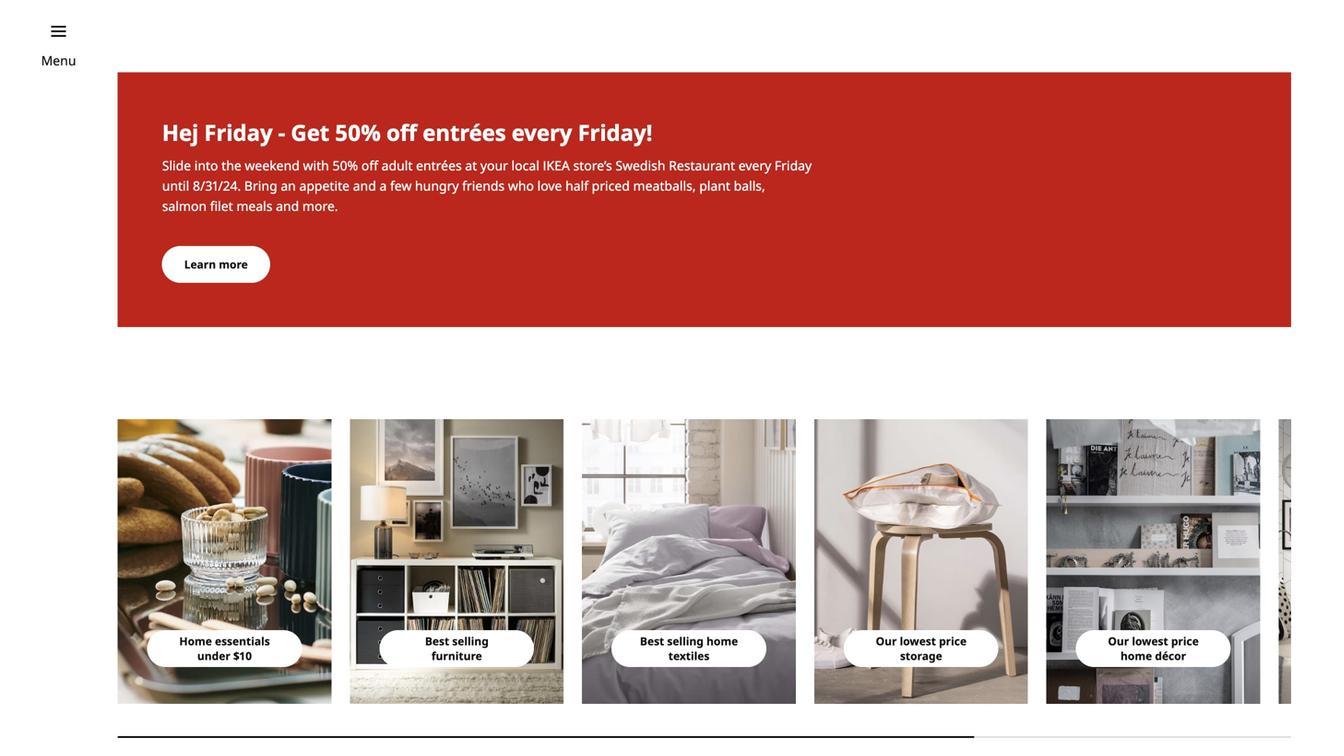 Task type: vqa. For each thing, say whether or not it's contained in the screenshot.
due
no



Task type: describe. For each thing, give the bounding box(es) containing it.
furniture
[[431, 649, 482, 664]]

our lowest price storage list item
[[814, 420, 1028, 705]]

every inside slide into the weekend with 50% off adult entrées at your local ikea store's swedish restaurant every friday until 8/31/24. bring an appetite and a few hungry friends who love half priced meatballs, plant balls, salmon filet meals and more.
[[738, 157, 771, 174]]

home essentials under $10 button
[[147, 631, 302, 668]]

1 horizontal spatial off
[[386, 117, 417, 147]]

best for best selling furniture
[[425, 634, 449, 649]]

an
[[281, 177, 296, 195]]

balls,
[[734, 177, 765, 195]]

friday!
[[578, 117, 652, 147]]

home
[[179, 634, 212, 649]]

friday inside slide into the weekend with 50% off adult entrées at your local ikea store's swedish restaurant every friday until 8/31/24. bring an appetite and a few hungry friends who love half priced meatballs, plant balls, salmon filet meals and more.
[[775, 157, 812, 174]]

0 vertical spatial entrées
[[423, 117, 506, 147]]

hej
[[162, 117, 199, 147]]

more.
[[302, 198, 338, 215]]

learn more
[[184, 257, 248, 272]]

0 vertical spatial 50%
[[335, 117, 381, 147]]

lowest for storage
[[900, 634, 936, 649]]

menu button
[[41, 51, 76, 71]]

your
[[480, 157, 508, 174]]

best selling furniture list item
[[350, 420, 564, 705]]

best selling furniture
[[425, 634, 489, 664]]

hej friday - get 50% off entrées every friday!
[[162, 117, 652, 147]]

with
[[303, 157, 329, 174]]

price for our lowest price home décor
[[1171, 634, 1199, 649]]

few
[[390, 177, 412, 195]]

selling for furniture
[[452, 634, 489, 649]]

our lowest price storage button
[[844, 631, 999, 668]]

priced
[[592, 177, 630, 195]]

restaurant
[[669, 157, 735, 174]]

best selling home textiles button
[[612, 631, 766, 668]]

meals
[[236, 198, 273, 215]]

into
[[194, 157, 218, 174]]

-
[[278, 117, 285, 147]]

lowest for home
[[1132, 634, 1168, 649]]

best selling furniture button
[[379, 631, 534, 668]]

slide
[[162, 157, 191, 174]]

ikea
[[543, 157, 570, 174]]

0 vertical spatial every
[[512, 117, 572, 147]]

storage
[[900, 649, 942, 664]]

the
[[221, 157, 241, 174]]

8/31/24.
[[193, 177, 241, 195]]

learn more button
[[162, 246, 270, 283]]

best selling home textiles
[[640, 634, 738, 664]]

filet
[[210, 198, 233, 215]]

essentials
[[215, 634, 270, 649]]

salmon
[[162, 198, 207, 215]]

until
[[162, 177, 189, 195]]

at
[[465, 157, 477, 174]]

2 shelving image from the left
[[1279, 420, 1328, 705]]

our lowest price home décor
[[1108, 634, 1199, 664]]

storage image
[[814, 420, 1028, 705]]

home inside our lowest price home décor
[[1121, 649, 1152, 664]]

off inside slide into the weekend with 50% off adult entrées at your local ikea store's swedish restaurant every friday until 8/31/24. bring an appetite and a few hungry friends who love half priced meatballs, plant balls, salmon filet meals and more.
[[361, 157, 378, 174]]

$10
[[233, 649, 252, 664]]

learn
[[184, 257, 216, 272]]



Task type: locate. For each thing, give the bounding box(es) containing it.
1 vertical spatial 50%
[[332, 157, 358, 174]]

a
[[379, 177, 387, 195]]

1 best from the left
[[425, 634, 449, 649]]

1 horizontal spatial best
[[640, 634, 664, 649]]

and down an
[[276, 198, 299, 215]]

price
[[939, 634, 967, 649], [1171, 634, 1199, 649]]

our left décor on the bottom right of the page
[[1108, 634, 1129, 649]]

0 horizontal spatial and
[[276, 198, 299, 215]]

half
[[565, 177, 588, 195]]

décor
[[1155, 649, 1186, 664]]

2 best from the left
[[640, 634, 664, 649]]

1 horizontal spatial price
[[1171, 634, 1199, 649]]

who
[[508, 177, 534, 195]]

best inside best selling home textiles
[[640, 634, 664, 649]]

0 horizontal spatial our
[[876, 634, 897, 649]]

our inside our lowest price storage
[[876, 634, 897, 649]]

0 horizontal spatial selling
[[452, 634, 489, 649]]

weekend
[[245, 157, 300, 174]]

and left "a"
[[353, 177, 376, 195]]

best
[[425, 634, 449, 649], [640, 634, 664, 649]]

1 vertical spatial and
[[276, 198, 299, 215]]

off up "adult"
[[386, 117, 417, 147]]

shelving image
[[350, 420, 564, 705], [1279, 420, 1328, 705]]

our for storage
[[876, 634, 897, 649]]

home textiles image
[[582, 420, 796, 705]]

selling inside best selling home textiles
[[667, 634, 704, 649]]

our lowest price home décor list item
[[1046, 420, 1260, 705]]

our inside our lowest price home décor
[[1108, 634, 1129, 649]]

friends
[[462, 177, 505, 195]]

1 horizontal spatial selling
[[667, 634, 704, 649]]

0 horizontal spatial friday
[[204, 117, 273, 147]]

1 horizontal spatial home
[[1121, 649, 1152, 664]]

entrées inside slide into the weekend with 50% off adult entrées at your local ikea store's swedish restaurant every friday until 8/31/24. bring an appetite and a few hungry friends who love half priced meatballs, plant balls, salmon filet meals and more.
[[416, 157, 462, 174]]

off left "adult"
[[361, 157, 378, 174]]

0 vertical spatial and
[[353, 177, 376, 195]]

50% inside slide into the weekend with 50% off adult entrées at your local ikea store's swedish restaurant every friday until 8/31/24. bring an appetite and a few hungry friends who love half priced meatballs, plant balls, salmon filet meals and more.
[[332, 157, 358, 174]]

swedish
[[615, 157, 665, 174]]

0 horizontal spatial best
[[425, 634, 449, 649]]

home inside best selling home textiles
[[706, 634, 738, 649]]

1 shelving image from the left
[[350, 420, 564, 705]]

lowest inside our lowest price home décor
[[1132, 634, 1168, 649]]

1 vertical spatial off
[[361, 157, 378, 174]]

0 vertical spatial friday
[[204, 117, 273, 147]]

1 horizontal spatial lowest
[[1132, 634, 1168, 649]]

meatballs,
[[633, 177, 696, 195]]

1 price from the left
[[939, 634, 967, 649]]

50% up appetite
[[332, 157, 358, 174]]

more
[[219, 257, 248, 272]]

home essentials under $10 list item
[[118, 420, 332, 705]]

friday
[[204, 117, 273, 147], [775, 157, 812, 174]]

our lowest price home décor button
[[1076, 631, 1231, 668]]

selling inside best selling furniture
[[452, 634, 489, 649]]

1 selling from the left
[[452, 634, 489, 649]]

menu
[[41, 52, 76, 69]]

price for our lowest price storage
[[939, 634, 967, 649]]

our for home
[[1108, 634, 1129, 649]]

best selling home textiles list item
[[582, 420, 796, 705]]

entrées up hungry
[[416, 157, 462, 174]]

best for best selling home textiles
[[640, 634, 664, 649]]

price inside our lowest price storage
[[939, 634, 967, 649]]

every up balls,
[[738, 157, 771, 174]]

every
[[512, 117, 572, 147], [738, 157, 771, 174]]

our lowest price storage
[[876, 634, 967, 664]]

2 price from the left
[[1171, 634, 1199, 649]]

entrées up the at
[[423, 117, 506, 147]]

0 horizontal spatial every
[[512, 117, 572, 147]]

2 our from the left
[[1108, 634, 1129, 649]]

home decore image
[[118, 420, 332, 705]]

local
[[511, 157, 539, 174]]

our
[[876, 634, 897, 649], [1108, 634, 1129, 649]]

50%
[[335, 117, 381, 147], [332, 157, 358, 174]]

1 horizontal spatial shelving image
[[1279, 420, 1328, 705]]

friday right restaurant on the top of page
[[775, 157, 812, 174]]

plant
[[699, 177, 730, 195]]

textiles
[[668, 649, 710, 664]]

selling
[[452, 634, 489, 649], [667, 634, 704, 649]]

0 horizontal spatial lowest
[[900, 634, 936, 649]]

1 horizontal spatial every
[[738, 157, 771, 174]]

hungry
[[415, 177, 459, 195]]

list item
[[1279, 420, 1328, 705]]

entrées
[[423, 117, 506, 147], [416, 157, 462, 174]]

under
[[197, 649, 230, 664]]

bring
[[244, 177, 277, 195]]

50% right get
[[335, 117, 381, 147]]

lowest inside our lowest price storage
[[900, 634, 936, 649]]

every up ikea at left top
[[512, 117, 572, 147]]

off
[[386, 117, 417, 147], [361, 157, 378, 174]]

store's
[[573, 157, 612, 174]]

1 vertical spatial every
[[738, 157, 771, 174]]

get
[[291, 117, 329, 147]]

1 our from the left
[[876, 634, 897, 649]]

1 horizontal spatial friday
[[775, 157, 812, 174]]

1 vertical spatial entrées
[[416, 157, 462, 174]]

home essentials under $10
[[179, 634, 270, 664]]

love
[[537, 177, 562, 195]]

home
[[706, 634, 738, 649], [1121, 649, 1152, 664]]

0 vertical spatial off
[[386, 117, 417, 147]]

adult
[[381, 157, 413, 174]]

and
[[353, 177, 376, 195], [276, 198, 299, 215]]

0 horizontal spatial off
[[361, 157, 378, 174]]

best inside best selling furniture
[[425, 634, 449, 649]]

price inside our lowest price home décor
[[1171, 634, 1199, 649]]

0 horizontal spatial price
[[939, 634, 967, 649]]

2 lowest from the left
[[1132, 634, 1168, 649]]

2 selling from the left
[[667, 634, 704, 649]]

1 lowest from the left
[[900, 634, 936, 649]]

1 horizontal spatial and
[[353, 177, 376, 195]]

scrollbar
[[118, 727, 1291, 749]]

1 vertical spatial friday
[[775, 157, 812, 174]]

slide into the weekend with 50% off adult entrées at your local ikea store's swedish restaurant every friday until 8/31/24. bring an appetite and a few hungry friends who love half priced meatballs, plant balls, salmon filet meals and more.
[[162, 157, 812, 215]]

wall decore image
[[1046, 420, 1260, 705]]

lowest
[[900, 634, 936, 649], [1132, 634, 1168, 649]]

friday up the on the left top
[[204, 117, 273, 147]]

selling for home
[[667, 634, 704, 649]]

1 horizontal spatial our
[[1108, 634, 1129, 649]]

0 horizontal spatial shelving image
[[350, 420, 564, 705]]

our left storage on the right of the page
[[876, 634, 897, 649]]

appetite
[[299, 177, 350, 195]]

0 horizontal spatial home
[[706, 634, 738, 649]]



